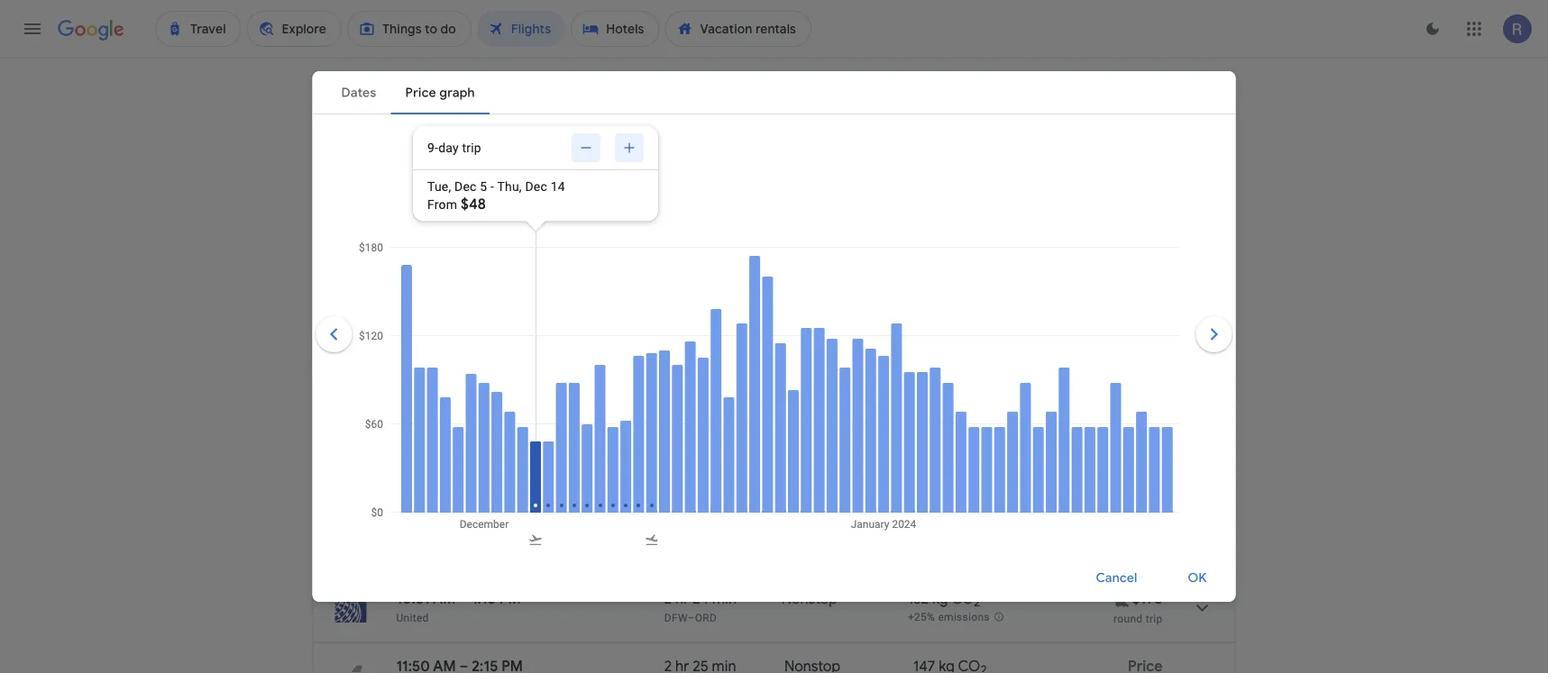 Task type: vqa. For each thing, say whether or not it's contained in the screenshot.
Show Your Location image
no



Task type: locate. For each thing, give the bounding box(es) containing it.
co inside 132 kg co 2
[[951, 590, 974, 608]]

– inside 6:00 am – 8:20 am spirit
[[457, 454, 466, 473]]

1 horizontal spatial fees
[[919, 341, 941, 354]]

pm right 9:46
[[429, 387, 450, 405]]

2 vertical spatial co
[[951, 590, 974, 608]]

kg up +25% emissions
[[932, 590, 948, 608]]

dfw
[[664, 409, 687, 421], [664, 476, 687, 489], [664, 612, 687, 624]]

1 vertical spatial min
[[713, 454, 737, 473]]

day up sat,
[[377, 135, 397, 150]]

co
[[947, 387, 970, 405], [946, 454, 969, 473], [951, 590, 974, 608]]

min right 18
[[710, 387, 734, 405]]

Arrival time: 2:15 PM. text field
[[472, 657, 523, 673]]

hr
[[675, 387, 689, 405], [675, 454, 689, 473], [675, 590, 689, 608]]

dfw inside 2 hr 24 min dfw – ord
[[664, 612, 687, 624]]

0 horizontal spatial and
[[430, 341, 449, 354]]

departing
[[354, 314, 437, 337]]

round trip down $198
[[1114, 613, 1163, 625]]

2 round trip from the top
[[1114, 477, 1163, 490]]

Departure time: 6:00 AM. text field
[[396, 454, 454, 473]]

find the best price region
[[312, 253, 1236, 300]]

0 vertical spatial 1
[[472, 92, 480, 106]]

stops
[[432, 187, 466, 203]]

– inside 2 hr 20 min dfw – ord
[[687, 476, 695, 489]]

ord
[[695, 476, 717, 489], [695, 612, 717, 624]]

– down 18
[[687, 409, 695, 421]]

0 vertical spatial kg
[[928, 387, 944, 405]]

swap origin and destination. image
[[588, 137, 610, 159]]

total duration 2 hr 18 min. element
[[664, 387, 782, 408]]

0 vertical spatial round
[[1114, 410, 1143, 422]]

frontier
[[396, 409, 436, 421]]

10:51
[[396, 590, 430, 608]]

3 round from the top
[[1114, 613, 1143, 625]]

– left the 8:20
[[457, 454, 466, 473]]

round up 100 us dollars "text field"
[[1114, 410, 1143, 422]]

9- up sat,
[[366, 135, 377, 150]]

kg inside 132 kg co 2
[[932, 590, 948, 608]]

airlines button
[[504, 180, 590, 209]]

1 horizontal spatial 1
[[534, 387, 537, 398]]

co for 132 kg co 2
[[951, 590, 974, 608]]

fees right +
[[704, 341, 726, 354]]

dec left 14
[[525, 179, 547, 194]]

co for 83 kg co 2
[[946, 454, 969, 473]]

hr left 20
[[675, 454, 689, 473]]

18
[[693, 387, 706, 405]]

best departing flights main content
[[312, 253, 1236, 673]]

include
[[580, 341, 617, 354]]

round down this price for this flight doesn't include overhead bin access. if you need a carry-on bag, use the bags filter to update prices. image
[[1114, 613, 1143, 625]]

1 vertical spatial pm
[[499, 590, 521, 608]]

3 hr from the top
[[675, 590, 689, 608]]

dec for $168
[[474, 168, 496, 183]]

dfw inside 2 hr 18 min dfw – mdw
[[664, 409, 687, 421]]

round trip down 100 us dollars "text field"
[[1114, 477, 1163, 490]]

1:15
[[472, 590, 496, 608]]

day
[[377, 135, 397, 150], [438, 140, 459, 155]]

dec inside sat, nov 25 - mon, dec 4 $168
[[474, 168, 496, 183]]

round
[[1114, 410, 1143, 422], [1114, 477, 1143, 490], [1114, 613, 1143, 625]]

pm right 1:15
[[499, 590, 521, 608]]

2 vertical spatial round
[[1114, 613, 1143, 625]]

2 left 18
[[664, 387, 672, 405]]

– left 1:15
[[459, 590, 468, 608]]

2 vertical spatial round trip
[[1114, 613, 1163, 625]]

25
[[417, 168, 432, 183]]

22%
[[912, 477, 933, 490]]

1 vertical spatial nonstop
[[782, 454, 838, 473]]

fees right the bag at the right of page
[[919, 341, 941, 354]]

0 vertical spatial emissions
[[936, 409, 988, 422]]

2 vertical spatial hr
[[675, 590, 689, 608]]

9- up 25
[[427, 140, 438, 155]]

106
[[908, 522, 931, 541]]

min right 24
[[712, 590, 737, 608]]

this price for this flight doesn't include overhead bin access. if you need a carry-on bag, use the bags filter to update prices. image
[[1110, 588, 1132, 609]]

min for 2 hr 24 min
[[712, 590, 737, 608]]

1 inside popup button
[[472, 92, 480, 106]]

2 left 20
[[664, 454, 672, 473]]

emissions down 83 kg co 2
[[936, 477, 988, 490]]

sort by:
[[1160, 339, 1207, 355]]

9-
[[366, 135, 377, 150], [427, 140, 438, 155]]

bag fees button
[[897, 341, 941, 354]]

1 vertical spatial round
[[1114, 477, 1143, 490]]

am
[[506, 387, 529, 405], [431, 454, 454, 473], [502, 454, 525, 473], [498, 522, 521, 541], [433, 590, 456, 608]]

3 round trip from the top
[[1114, 613, 1163, 625]]

0 vertical spatial nonstop
[[782, 387, 838, 405]]

airlines
[[514, 187, 560, 203]]

total duration 2 hr 24 min. element
[[664, 590, 782, 611]]

min for 2 hr 20 min
[[713, 454, 737, 473]]

1 vertical spatial kg
[[927, 454, 943, 473]]

ord inside 2 hr 24 min dfw – ord
[[695, 612, 717, 624]]

and right price
[[430, 341, 449, 354]]

dfw left mdw
[[664, 409, 687, 421]]

min inside 2 hr 20 min dfw – ord
[[713, 454, 737, 473]]

dfw inside 2 hr 20 min dfw – ord
[[664, 476, 687, 489]]

2 fees from the left
[[919, 341, 941, 354]]

0 horizontal spatial 9-day trip
[[366, 135, 420, 150]]

1 horizontal spatial 9-
[[427, 140, 438, 155]]

9-day trip
[[366, 135, 420, 150], [427, 140, 481, 155]]

round trip
[[1114, 410, 1163, 422], [1114, 477, 1163, 490], [1114, 613, 1163, 625]]

emissions down 132 kg co 2 on the right of the page
[[938, 611, 990, 624]]

2 up +25% emissions
[[974, 595, 980, 611]]

emissions for 83
[[936, 477, 988, 490]]

3 nonstop from the top
[[782, 590, 838, 608]]

2 inside 2 hr 20 min dfw – ord
[[664, 454, 672, 473]]

2 horizontal spatial 1
[[746, 341, 753, 354]]

Arrival time: 8:20 AM. text field
[[469, 454, 525, 473]]

Departure time: 9:46 PM. text field
[[396, 387, 450, 405]]

- right 5
[[490, 179, 494, 194]]

dec left 4
[[474, 168, 496, 183]]

co up -21% emissions
[[947, 387, 970, 405]]

min inside 2 hr 24 min dfw – ord
[[712, 590, 737, 608]]

1 dfw from the top
[[664, 409, 687, 421]]

0 vertical spatial ord
[[695, 476, 717, 489]]

min
[[710, 387, 734, 405], [713, 454, 737, 473], [712, 590, 737, 608]]

hr inside 2 hr 24 min dfw – ord
[[675, 590, 689, 608]]

2
[[664, 387, 672, 405], [664, 454, 672, 473], [969, 460, 975, 475], [664, 590, 672, 608], [974, 595, 980, 611]]

trip
[[401, 135, 420, 150], [462, 140, 481, 155], [1146, 410, 1163, 422], [1146, 477, 1163, 490], [1146, 613, 1163, 625]]

1 vertical spatial dfw
[[664, 476, 687, 489]]

nonstop
[[782, 387, 838, 405], [782, 454, 838, 473], [782, 590, 838, 608]]

None search field
[[312, 83, 1236, 239]]

2 round from the top
[[1114, 477, 1143, 490]]

co up +25% emissions
[[951, 590, 974, 608]]

2 vertical spatial nonstop
[[782, 590, 838, 608]]

1 horizontal spatial and
[[876, 341, 895, 354]]

and left the bag at the right of page
[[876, 341, 895, 354]]

am right 10:51
[[433, 590, 456, 608]]

Departure time: 11:50 AM. text field
[[396, 657, 456, 673]]

2 dfw from the top
[[664, 476, 687, 489]]

kg right 83
[[927, 454, 943, 473]]

am right 6:00
[[431, 454, 454, 473]]

2 inside 132 kg co 2
[[974, 595, 980, 611]]

1 horizontal spatial day
[[438, 140, 459, 155]]

9- for $168
[[366, 135, 377, 150]]

ord down 20
[[695, 476, 717, 489]]

total duration 2 hr 20 min. element
[[664, 454, 782, 476]]

pm
[[429, 387, 450, 405], [499, 590, 521, 608]]

1 vertical spatial round trip
[[1114, 477, 1163, 490]]

9-day trip up mon,
[[427, 140, 481, 155]]

0 vertical spatial dfw
[[664, 409, 687, 421]]

nonstop for 2 hr 24 min
[[782, 590, 838, 608]]

min right 20
[[713, 454, 737, 473]]

-22% emissions
[[909, 477, 988, 490]]

3 dfw from the top
[[664, 612, 687, 624]]

0 vertical spatial hr
[[675, 387, 689, 405]]

dfw for 2 hr 24 min
[[664, 612, 687, 624]]

ord inside 2 hr 20 min dfw – ord
[[695, 476, 717, 489]]

1 vertical spatial this price for this flight doesn't include overhead bin access. if you need a carry-on bag, use the bags filter to update prices. image
[[1108, 452, 1129, 474]]

1 vertical spatial 1
[[746, 341, 753, 354]]

kg for 84
[[928, 387, 944, 405]]

trip down 100 us dollars "text field"
[[1146, 477, 1163, 490]]

0 vertical spatial min
[[710, 387, 734, 405]]

track prices
[[343, 263, 417, 279]]

tue,
[[427, 179, 451, 194]]

fees
[[704, 341, 726, 354], [919, 341, 941, 354]]

2 up -22% emissions
[[969, 460, 975, 475]]

day for from
[[438, 140, 459, 155]]

sort by: button
[[1153, 331, 1236, 363]]

2 hr from the top
[[675, 454, 689, 473]]

0 horizontal spatial 1
[[472, 92, 480, 106]]

min inside 2 hr 18 min dfw – mdw
[[710, 387, 734, 405]]

hr inside 2 hr 20 min dfw – ord
[[675, 454, 689, 473]]

2 left 24
[[664, 590, 672, 608]]

2 nonstop from the top
[[782, 454, 838, 473]]

1 vertical spatial co
[[946, 454, 969, 473]]

1 fees from the left
[[704, 341, 726, 354]]

0 vertical spatial this price for this flight doesn't include overhead bin access. if you need a carry-on bag, use the bags filter to update prices. image
[[1117, 385, 1138, 406]]

emissions down 84 kg co at right bottom
[[936, 409, 988, 422]]

ok
[[1188, 570, 1207, 586]]

sat,
[[366, 168, 388, 183]]

ranked
[[312, 341, 350, 354]]

- right 25
[[435, 168, 439, 183]]

1
[[472, 92, 480, 106], [746, 341, 753, 354], [534, 387, 537, 398]]

kg for 132
[[932, 590, 948, 608]]

hr for 18
[[675, 387, 689, 405]]

1 inside the 9:46 pm – 12:04 am 1
[[534, 387, 537, 398]]

0 vertical spatial co
[[947, 387, 970, 405]]

ord down 24
[[695, 612, 717, 624]]

1 ord from the top
[[695, 476, 717, 489]]

leaves dallas/fort worth international airport at 10:51 am on saturday, december 2 and arrives at o'hare international airport at 1:15 pm on saturday, december 2. element
[[396, 590, 521, 608]]

2 vertical spatial kg
[[932, 590, 948, 608]]

– down 20
[[687, 476, 695, 489]]

0 vertical spatial round trip
[[1114, 410, 1163, 422]]

leaves dallas/fort worth international airport at 9:46 pm on saturday, december 2 and arrives at chicago midway international airport at 12:04 am on sunday, december 3. element
[[396, 387, 537, 405]]

1 vertical spatial ord
[[695, 612, 717, 624]]

$168
[[399, 184, 430, 203]]

round down 100 us dollars "text field"
[[1114, 477, 1143, 490]]

1 round trip from the top
[[1114, 410, 1163, 422]]

hr left 18
[[675, 387, 689, 405]]

Arrival time: 12:04 AM on  Sunday, December 3. text field
[[466, 387, 537, 405]]

1 hr from the top
[[675, 387, 689, 405]]

0 horizontal spatial 9-
[[366, 135, 377, 150]]

co inside 83 kg co 2
[[946, 454, 969, 473]]

0 vertical spatial pm
[[429, 387, 450, 405]]

2 vertical spatial 1
[[534, 387, 537, 398]]

and
[[430, 341, 449, 354], [876, 341, 895, 354]]

– 8:47 am
[[451, 522, 521, 541]]

2 hr 18 min dfw – mdw
[[664, 387, 734, 421]]

based
[[353, 341, 383, 354]]

round trip up 100 us dollars "text field"
[[1114, 410, 1163, 422]]

2 and from the left
[[876, 341, 895, 354]]

tue, dec 5 - thu, dec 14 from $48
[[427, 179, 565, 214]]

– down 24
[[687, 612, 695, 624]]

0 horizontal spatial day
[[377, 135, 397, 150]]

stops button
[[421, 180, 496, 209]]

9:46 pm – 12:04 am 1
[[396, 387, 537, 405]]

14
[[551, 179, 565, 194]]

kg inside 83 kg co 2
[[927, 454, 943, 473]]

round trip for $198
[[1114, 613, 1163, 625]]

optional
[[787, 341, 830, 354]]

1 nonstop from the top
[[782, 387, 838, 405]]

20
[[693, 454, 710, 473]]

day up mon,
[[438, 140, 459, 155]]

2 vertical spatial dfw
[[664, 612, 687, 624]]

dfw down 'total duration 2 hr 24 min.' element
[[664, 612, 687, 624]]

trip up nov
[[401, 135, 420, 150]]

2 inside 2 hr 18 min dfw – mdw
[[664, 387, 672, 405]]

scroll forward image
[[1192, 313, 1236, 356]]

1 and from the left
[[430, 341, 449, 354]]

kg right 84
[[928, 387, 944, 405]]

83
[[908, 454, 924, 473]]

dfw for 2 hr 20 min
[[664, 476, 687, 489]]

2 ord from the top
[[695, 612, 717, 624]]

1 horizontal spatial 9-day trip
[[427, 140, 481, 155]]

0 horizontal spatial fees
[[704, 341, 726, 354]]

1 button
[[440, 83, 512, 115]]

track prices from dallas to chicago departing 2023-12-02 and returning 2023-12-11 image
[[513, 262, 546, 275]]

this price for this flight doesn't include overhead bin access. if you need a carry-on bag, use the bags filter to update prices. image
[[1117, 385, 1138, 406], [1108, 452, 1129, 474]]

2 vertical spatial min
[[712, 590, 737, 608]]

2 for 2 hr 18 min
[[664, 387, 672, 405]]

hr left 24
[[675, 590, 689, 608]]

nonstop flight. element
[[782, 387, 838, 408], [782, 454, 838, 476], [782, 590, 838, 611], [784, 658, 840, 673]]

dfw down total duration 2 hr 20 min. element
[[664, 476, 687, 489]]

round for $198
[[1114, 613, 1143, 625]]

8:47
[[466, 522, 495, 541]]

0 horizontal spatial pm
[[429, 387, 450, 405]]

1 vertical spatial hr
[[675, 454, 689, 473]]

1 horizontal spatial pm
[[499, 590, 521, 608]]

9-day trip up nov
[[366, 135, 420, 150]]

hr inside 2 hr 18 min dfw – mdw
[[675, 387, 689, 405]]

nonstop for 2 hr 18 min
[[782, 387, 838, 405]]

1 vertical spatial emissions
[[936, 477, 988, 490]]

thu,
[[497, 179, 522, 194]]

2 inside 2 hr 24 min dfw – ord
[[664, 590, 672, 608]]

21%
[[912, 409, 933, 422]]

co up -22% emissions
[[946, 454, 969, 473]]



Task type: describe. For each thing, give the bounding box(es) containing it.
dec left 5
[[454, 179, 477, 194]]

2 hr 24 min dfw – ord
[[664, 590, 737, 624]]

ok button
[[1166, 557, 1228, 600]]

spirit
[[396, 476, 423, 489]]

sat, nov 25 - mon, dec 4 $168
[[366, 168, 506, 203]]

Arrival time: 8:47 AM. text field
[[466, 522, 521, 541]]

round for $100
[[1114, 477, 1143, 490]]

- down 83
[[909, 477, 912, 490]]

taxes
[[665, 341, 692, 354]]

co for 84 kg co
[[947, 387, 970, 405]]

6:00 am – 8:20 am spirit
[[396, 454, 525, 489]]

9:46
[[396, 387, 426, 405]]

2 hr 20 min dfw – ord
[[664, 454, 737, 489]]

– inside 2 hr 24 min dfw – ord
[[687, 612, 695, 624]]

day for $168
[[377, 135, 397, 150]]

– left 8:47
[[454, 522, 463, 541]]

none search field containing stops
[[312, 83, 1236, 239]]

10:51 am – 1:15 pm united
[[396, 590, 521, 624]]

pm inside 10:51 am – 1:15 pm united
[[499, 590, 521, 608]]

total duration 2 hr 25 min. element
[[664, 658, 784, 673]]

83 kg co 2
[[908, 454, 975, 475]]

– left 12:04
[[454, 387, 463, 405]]

4
[[499, 168, 506, 183]]

prices include required taxes + fees for 1 adult. optional charges and bag fees
[[546, 341, 941, 354]]

by:
[[1189, 339, 1207, 355]]

united
[[396, 612, 429, 624]]

- inside tue, dec 5 - thu, dec 14 from $48
[[490, 179, 494, 194]]

price
[[402, 341, 427, 354]]

ranked based on price and convenience
[[312, 341, 515, 354]]

9- for from
[[427, 140, 438, 155]]

round trip for $100
[[1114, 477, 1163, 490]]

bag
[[897, 341, 916, 354]]

12:04
[[466, 387, 503, 405]]

9-day trip for from
[[427, 140, 481, 155]]

trip up mon,
[[462, 140, 481, 155]]

trip up 100 us dollars "text field"
[[1146, 410, 1163, 422]]

106 button
[[902, 522, 996, 560]]

– inside 2 hr 18 min dfw – mdw
[[687, 409, 695, 421]]

mon,
[[442, 168, 470, 183]]

mdw
[[695, 409, 722, 421]]

5
[[480, 179, 487, 194]]

hr for 24
[[675, 590, 689, 608]]

84
[[908, 387, 924, 405]]

from
[[427, 197, 457, 212]]

– inside 10:51 am – 1:15 pm united
[[459, 590, 468, 608]]

am inside 10:51 am – 1:15 pm united
[[433, 590, 456, 608]]

6:00
[[396, 454, 428, 473]]

emissions for 84
[[936, 409, 988, 422]]

ord for 24
[[695, 612, 717, 624]]

scroll backward image
[[312, 313, 356, 356]]

$48
[[461, 195, 486, 214]]

2 vertical spatial emissions
[[938, 611, 990, 624]]

- down 84
[[909, 409, 912, 422]]

kg for 83
[[927, 454, 943, 473]]

charges
[[832, 341, 873, 354]]

- inside sat, nov 25 - mon, dec 4 $168
[[435, 168, 439, 183]]

-21% emissions
[[909, 409, 988, 422]]

required
[[620, 341, 662, 354]]

+
[[695, 341, 701, 354]]

24
[[693, 590, 709, 608]]

2 inside 83 kg co 2
[[969, 460, 975, 475]]

100 US dollars text field
[[1129, 454, 1163, 473]]

flights
[[441, 314, 493, 337]]

leaves dallas love field at 11:50 am on saturday, december 2 and arrives at o'hare international airport at 2:15 pm on saturday, december 2. element
[[396, 657, 523, 673]]

2 for 2 hr 24 min
[[664, 590, 672, 608]]

am right 8:47
[[498, 522, 521, 541]]

trip down $198
[[1146, 613, 1163, 625]]

track
[[343, 263, 376, 279]]

for
[[729, 341, 743, 354]]

dfw for 2 hr 18 min
[[664, 409, 687, 421]]

best
[[312, 314, 350, 337]]

sort
[[1160, 339, 1186, 355]]

$100
[[1129, 454, 1163, 473]]

198 US dollars text field
[[1132, 590, 1163, 608]]

dec for from
[[525, 179, 547, 194]]

1 round from the top
[[1114, 410, 1143, 422]]

am right the 8:20
[[502, 454, 525, 473]]

on
[[386, 341, 399, 354]]

nov
[[391, 168, 414, 183]]

cancel button
[[1074, 557, 1159, 600]]

Arrival time: 1:15 PM. text field
[[472, 590, 521, 608]]

convenience
[[452, 341, 515, 354]]

9-day trip for $168
[[366, 135, 420, 150]]

132 kg co 2
[[908, 590, 980, 611]]

min for 2 hr 18 min
[[710, 387, 734, 405]]

Departure time: 10:51 AM. text field
[[396, 590, 456, 608]]

leaves dallas/fort worth international airport at 6:25 am on saturday, december 2 and arrives at o'hare international airport at 8:47 am on saturday, december 2. element
[[396, 522, 521, 541]]

84 kg co
[[908, 387, 970, 405]]

prices
[[546, 341, 578, 354]]

+25% emissions
[[908, 611, 990, 624]]

prices
[[379, 263, 417, 279]]

am right 12:04
[[506, 387, 529, 405]]

adult.
[[755, 341, 784, 354]]

132
[[908, 590, 929, 608]]

best departing flights
[[312, 314, 493, 337]]

hr for 20
[[675, 454, 689, 473]]

+25%
[[908, 611, 935, 624]]

$198
[[1132, 590, 1163, 608]]

ord for 20
[[695, 476, 717, 489]]

leaves dallas/fort worth international airport at 6:00 am on saturday, december 2 and arrives at o'hare international airport at 8:20 am on saturday, december 2. element
[[396, 454, 525, 473]]

2 for 2 hr 20 min
[[664, 454, 672, 473]]

8:20
[[469, 454, 499, 473]]

cancel
[[1096, 570, 1137, 586]]



